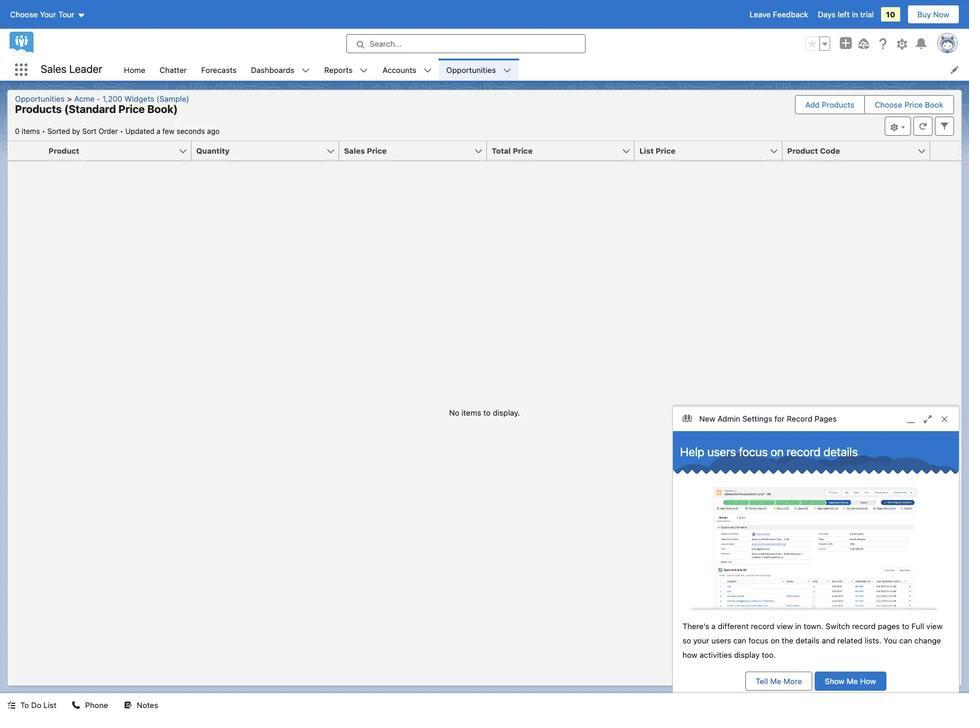 Task type: locate. For each thing, give the bounding box(es) containing it.
home
[[124, 65, 145, 74]]

0 vertical spatial focus
[[739, 445, 768, 459]]

help
[[680, 445, 705, 459]]

leave feedback
[[750, 10, 808, 19]]

me
[[770, 676, 782, 686], [847, 676, 858, 686]]

settings
[[743, 414, 773, 424]]

1 vertical spatial choose
[[875, 100, 903, 109]]

quantity element
[[191, 141, 346, 161]]

to left display.
[[483, 408, 491, 418]]

0 horizontal spatial me
[[770, 676, 782, 686]]

1 horizontal spatial items
[[462, 408, 481, 418]]

product inside product element
[[48, 146, 79, 156]]

-
[[97, 94, 100, 104]]

details down town.
[[796, 636, 820, 645]]

1 me from the left
[[770, 676, 782, 686]]

in
[[852, 10, 858, 19], [795, 621, 802, 631]]

opportunities down search... button at the top of the page
[[446, 65, 496, 74]]

opportunities list item
[[439, 59, 519, 81]]

details down pages
[[824, 445, 858, 459]]

users up activities
[[712, 636, 731, 645]]

to inside the products|products (standard price book)|list view element
[[483, 408, 491, 418]]

total
[[492, 146, 511, 156]]

1 horizontal spatial to
[[902, 621, 909, 631]]

in left town.
[[795, 621, 802, 631]]

list inside "element"
[[640, 146, 654, 156]]

there's a different record view in town. switch record pages to full view so your users can focus on the details and related lists. you can change how activities display too.
[[683, 621, 943, 660]]

choose
[[10, 10, 38, 19], [875, 100, 903, 109]]

price inside button
[[905, 100, 923, 109]]

2 on from the top
[[771, 636, 780, 645]]

action element
[[930, 141, 961, 161]]

forecasts
[[201, 65, 237, 74]]

products inside button
[[822, 100, 855, 109]]

product left code
[[787, 146, 818, 156]]

price for list
[[656, 146, 676, 156]]

product for product code
[[787, 146, 818, 156]]

1 vertical spatial to
[[902, 621, 909, 631]]

total price element
[[487, 141, 642, 161]]

quantity
[[196, 146, 230, 156]]

text default image left the to
[[7, 701, 16, 710]]

2 can from the left
[[899, 636, 912, 645]]

acme
[[74, 94, 95, 104]]

updated
[[125, 127, 154, 136]]

text default image down search... button at the top of the page
[[503, 66, 512, 75]]

me right tell
[[770, 676, 782, 686]]

a
[[156, 127, 160, 136], [712, 621, 716, 631]]

display
[[734, 650, 760, 660]]

items right no
[[462, 408, 481, 418]]

activities
[[700, 650, 732, 660]]

reports
[[324, 65, 353, 74]]

focus
[[739, 445, 768, 459], [749, 636, 769, 645]]

1 horizontal spatial text default image
[[124, 701, 132, 710]]

price inside "element"
[[656, 146, 676, 156]]

text default image
[[302, 66, 310, 75], [360, 66, 368, 75], [503, 66, 512, 75], [72, 701, 80, 710]]

your
[[40, 10, 56, 19]]

0 vertical spatial opportunities link
[[439, 59, 503, 81]]

sales for sales leader
[[41, 63, 67, 76]]

(sample)
[[156, 94, 189, 104]]

list
[[640, 146, 654, 156], [43, 701, 56, 710]]

0 horizontal spatial a
[[156, 127, 160, 136]]

and
[[822, 636, 835, 645]]

sales
[[41, 63, 67, 76], [344, 146, 365, 156]]

1 horizontal spatial a
[[712, 621, 716, 631]]

1 vertical spatial items
[[462, 408, 481, 418]]

switch
[[826, 621, 850, 631]]

2 me from the left
[[847, 676, 858, 686]]

• left the sorted
[[42, 127, 45, 136]]

text default image for notes
[[124, 701, 132, 710]]

total price
[[492, 146, 533, 156]]

0 horizontal spatial product
[[48, 146, 79, 156]]

items right the 0
[[21, 127, 40, 136]]

1 vertical spatial focus
[[749, 636, 769, 645]]

0 vertical spatial list
[[640, 146, 654, 156]]

0 horizontal spatial sales
[[41, 63, 67, 76]]

choose left your
[[10, 10, 38, 19]]

products right add
[[822, 100, 855, 109]]

0 vertical spatial users
[[708, 445, 736, 459]]

2 horizontal spatial record
[[852, 621, 876, 631]]

1 horizontal spatial in
[[852, 10, 858, 19]]

record
[[787, 414, 813, 424]]

1 horizontal spatial sales
[[344, 146, 365, 156]]

1 vertical spatial in
[[795, 621, 802, 631]]

text default image inside notes 'button'
[[124, 701, 132, 710]]

1 vertical spatial opportunities
[[15, 94, 65, 104]]

0 vertical spatial sales
[[41, 63, 67, 76]]

opportunities link down search... button at the top of the page
[[439, 59, 503, 81]]

1 vertical spatial sales
[[344, 146, 365, 156]]

price inside button
[[367, 146, 387, 156]]

1 horizontal spatial opportunities
[[446, 65, 496, 74]]

record up lists.
[[852, 621, 876, 631]]

new admin settings for record pages dialog
[[672, 406, 960, 717]]

can down different
[[733, 636, 746, 645]]

0 horizontal spatial choose
[[10, 10, 38, 19]]

notes
[[137, 701, 158, 710]]

price
[[905, 100, 923, 109], [118, 103, 145, 115], [367, 146, 387, 156], [513, 146, 533, 156], [656, 146, 676, 156]]

help users focus on record details
[[680, 445, 858, 459]]

text default image inside dashboards list item
[[302, 66, 310, 75]]

1 horizontal spatial opportunities link
[[439, 59, 503, 81]]

1 vertical spatial list
[[43, 701, 56, 710]]

admin
[[718, 414, 740, 424]]

order
[[99, 127, 118, 136]]

more
[[784, 676, 802, 686]]

focus down settings
[[739, 445, 768, 459]]

0 horizontal spatial can
[[733, 636, 746, 645]]

dashboards list item
[[244, 59, 317, 81]]

1 horizontal spatial •
[[120, 127, 123, 136]]

choose your tour
[[10, 10, 74, 19]]

choose for choose price book
[[875, 100, 903, 109]]

0 horizontal spatial record
[[751, 621, 775, 631]]

view up change
[[927, 621, 943, 631]]

buy
[[918, 10, 931, 19]]

text default image left reports 'link'
[[302, 66, 310, 75]]

a left "few"
[[156, 127, 160, 136]]

your
[[693, 636, 709, 645]]

opportunities
[[446, 65, 496, 74], [15, 94, 65, 104]]

1 horizontal spatial details
[[824, 445, 858, 459]]

total price button
[[487, 141, 622, 160]]

now
[[933, 10, 950, 19]]

you
[[884, 636, 897, 645]]

me inside show me how button
[[847, 676, 858, 686]]

full
[[912, 621, 924, 631]]

can right you
[[899, 636, 912, 645]]

list
[[117, 59, 969, 81]]

1 horizontal spatial me
[[847, 676, 858, 686]]

record right different
[[751, 621, 775, 631]]

choose inside popup button
[[10, 10, 38, 19]]

in right left
[[852, 10, 858, 19]]

record
[[787, 445, 821, 459], [751, 621, 775, 631], [852, 621, 876, 631]]

1 vertical spatial users
[[712, 636, 731, 645]]

no items to display.
[[449, 408, 520, 418]]

text default image left notes
[[124, 701, 132, 710]]

0 horizontal spatial text default image
[[7, 701, 16, 710]]

opportunities link
[[439, 59, 503, 81], [15, 94, 69, 104]]

1 vertical spatial details
[[796, 636, 820, 645]]

different
[[718, 621, 749, 631]]

1 horizontal spatial can
[[899, 636, 912, 645]]

products up the sorted
[[15, 103, 62, 115]]

focus up too.
[[749, 636, 769, 645]]

text default image right reports
[[360, 66, 368, 75]]

tour
[[58, 10, 74, 19]]

sales inside button
[[344, 146, 365, 156]]

0 horizontal spatial items
[[21, 127, 40, 136]]

2 horizontal spatial text default image
[[424, 66, 432, 75]]

dashboards link
[[244, 59, 302, 81]]

record down record
[[787, 445, 821, 459]]

1 horizontal spatial product
[[787, 146, 818, 156]]

on
[[771, 445, 784, 459], [771, 636, 780, 645]]

on down for
[[771, 445, 784, 459]]

2 product from the left
[[787, 146, 818, 156]]

me for tell
[[770, 676, 782, 686]]

price inside button
[[513, 146, 533, 156]]

list inside button
[[43, 701, 56, 710]]

0 vertical spatial opportunities
[[446, 65, 496, 74]]

0 horizontal spatial to
[[483, 408, 491, 418]]

1 vertical spatial a
[[712, 621, 716, 631]]

text default image for to do list
[[7, 701, 16, 710]]

text default image right accounts
[[424, 66, 432, 75]]

accounts link
[[375, 59, 424, 81]]

me left how
[[847, 676, 858, 686]]

on left the
[[771, 636, 780, 645]]

0 horizontal spatial opportunities
[[15, 94, 65, 104]]

feedback
[[773, 10, 808, 19]]

product code element
[[783, 141, 938, 161]]

leave
[[750, 10, 771, 19]]

0 horizontal spatial list
[[43, 701, 56, 710]]

0 horizontal spatial •
[[42, 127, 45, 136]]

1 horizontal spatial view
[[927, 621, 943, 631]]

me for show
[[847, 676, 858, 686]]

opportunities up the sorted
[[15, 94, 65, 104]]

1 can from the left
[[733, 636, 746, 645]]

text default image inside "to do list" button
[[7, 701, 16, 710]]

text default image
[[424, 66, 432, 75], [7, 701, 16, 710], [124, 701, 132, 710]]

0 horizontal spatial view
[[777, 621, 793, 631]]

product down the sorted
[[48, 146, 79, 156]]

lists.
[[865, 636, 882, 645]]

users right help
[[708, 445, 736, 459]]

0 horizontal spatial details
[[796, 636, 820, 645]]

products
[[822, 100, 855, 109], [15, 103, 62, 115]]

text default image inside phone button
[[72, 701, 80, 710]]

1 horizontal spatial products
[[822, 100, 855, 109]]

to do list
[[20, 701, 56, 710]]

items
[[21, 127, 40, 136], [462, 408, 481, 418]]

accounts list item
[[375, 59, 439, 81]]

view up the
[[777, 621, 793, 631]]

to
[[483, 408, 491, 418], [902, 621, 909, 631]]

1 view from the left
[[777, 621, 793, 631]]

add products button
[[796, 96, 864, 114]]

few
[[162, 127, 175, 136]]

text default image left phone
[[72, 701, 80, 710]]

a inside the products|products (standard price book)|list view element
[[156, 127, 160, 136]]

acme - 1,200 widgets (sample)
[[74, 94, 189, 104]]

book)
[[147, 103, 178, 115]]

new
[[699, 414, 716, 424]]

product inside product code button
[[787, 146, 818, 156]]

1 product from the left
[[48, 146, 79, 156]]

to left the full
[[902, 621, 909, 631]]

can
[[733, 636, 746, 645], [899, 636, 912, 645]]

0 vertical spatial to
[[483, 408, 491, 418]]

text default image inside reports 'list item'
[[360, 66, 368, 75]]

choose inside button
[[875, 100, 903, 109]]

forecasts link
[[194, 59, 244, 81]]

item number image
[[8, 141, 44, 160]]

so
[[683, 636, 691, 645]]

to do list button
[[0, 693, 64, 717]]

products|products (standard price book)|list view element
[[7, 90, 962, 686]]

2 • from the left
[[120, 127, 123, 136]]

1 vertical spatial on
[[771, 636, 780, 645]]

1 horizontal spatial list
[[640, 146, 654, 156]]

group
[[805, 36, 830, 51]]

• right order
[[120, 127, 123, 136]]

a right there's
[[712, 621, 716, 631]]

action image
[[930, 141, 961, 160]]

0 vertical spatial on
[[771, 445, 784, 459]]

0 vertical spatial items
[[21, 127, 40, 136]]

1 vertical spatial opportunities link
[[15, 94, 69, 104]]

the
[[782, 636, 794, 645]]

0 horizontal spatial in
[[795, 621, 802, 631]]

choose left book
[[875, 100, 903, 109]]

opportunities link up the sorted
[[15, 94, 69, 104]]

text default image inside opportunities list item
[[503, 66, 512, 75]]

0 vertical spatial choose
[[10, 10, 38, 19]]

0 vertical spatial a
[[156, 127, 160, 136]]

1 horizontal spatial choose
[[875, 100, 903, 109]]

sales for sales price
[[344, 146, 365, 156]]

products (standard price book)
[[15, 103, 178, 115]]



Task type: describe. For each thing, give the bounding box(es) containing it.
sales price button
[[339, 141, 474, 160]]

0
[[15, 127, 19, 136]]

tell
[[756, 676, 768, 686]]

choose for choose your tour
[[10, 10, 38, 19]]

text default image for dashboards
[[302, 66, 310, 75]]

show me how button
[[815, 672, 886, 691]]

town.
[[804, 621, 824, 631]]

leader
[[69, 63, 102, 76]]

seconds
[[177, 127, 205, 136]]

how
[[860, 676, 876, 686]]

quantity button
[[191, 141, 326, 160]]

accounts
[[383, 65, 416, 74]]

add products
[[805, 100, 855, 109]]

0 horizontal spatial products
[[15, 103, 62, 115]]

for
[[775, 414, 785, 424]]

show me how
[[825, 676, 876, 686]]

how
[[683, 650, 698, 660]]

users inside there's a different record view in town. switch record pages to full view so your users can focus on the details and related lists. you can change how activities display too.
[[712, 636, 731, 645]]

items for 0
[[21, 127, 40, 136]]

leave feedback link
[[750, 10, 808, 19]]

tell me more link
[[756, 676, 802, 686]]

product element
[[44, 141, 199, 161]]

home link
[[117, 59, 152, 81]]

1 horizontal spatial record
[[787, 445, 821, 459]]

dashboards
[[251, 65, 294, 74]]

buy now button
[[907, 5, 960, 24]]

sales price element
[[339, 141, 494, 161]]

in inside there's a different record view in town. switch record pages to full view so your users can focus on the details and related lists. you can change how activities display too.
[[795, 621, 802, 631]]

0 vertical spatial in
[[852, 10, 858, 19]]

price for sales
[[367, 146, 387, 156]]

0 vertical spatial details
[[824, 445, 858, 459]]

code
[[820, 146, 840, 156]]

there's
[[683, 621, 709, 631]]

chatter
[[160, 65, 187, 74]]

by
[[72, 127, 80, 136]]

details inside there's a different record view in town. switch record pages to full view so your users can focus on the details and related lists. you can change how activities display too.
[[796, 636, 820, 645]]

0 items • sorted by sort order • updated a few seconds ago
[[15, 127, 220, 136]]

pages
[[815, 414, 837, 424]]

sort
[[82, 127, 96, 136]]

pages
[[878, 621, 900, 631]]

reports link
[[317, 59, 360, 81]]

1,200
[[102, 94, 122, 104]]

focus inside there's a different record view in town. switch record pages to full view so your users can focus on the details and related lists. you can change how activities display too.
[[749, 636, 769, 645]]

tell me more
[[756, 676, 802, 686]]

no
[[449, 408, 459, 418]]

price for choose
[[905, 100, 923, 109]]

opportunities inside the products|products (standard price book)|list view element
[[15, 94, 65, 104]]

do
[[31, 701, 41, 710]]

2 view from the left
[[927, 621, 943, 631]]

1 • from the left
[[42, 127, 45, 136]]

reports list item
[[317, 59, 375, 81]]

items for no
[[462, 408, 481, 418]]

related
[[838, 636, 863, 645]]

book
[[925, 100, 944, 109]]

ago
[[207, 127, 220, 136]]

days
[[818, 10, 836, 19]]

text default image inside the accounts list item
[[424, 66, 432, 75]]

text default image for opportunities
[[503, 66, 512, 75]]

buy now
[[918, 10, 950, 19]]

sales price
[[344, 146, 387, 156]]

show
[[825, 676, 845, 686]]

too.
[[762, 650, 776, 660]]

a inside there's a different record view in town. switch record pages to full view so your users can focus on the details and related lists. you can change how activities display too.
[[712, 621, 716, 631]]

trial
[[860, 10, 874, 19]]

phone button
[[65, 693, 115, 717]]

acme - 1,200 widgets (sample) link
[[69, 94, 194, 104]]

widgets
[[124, 94, 154, 104]]

list containing home
[[117, 59, 969, 81]]

products status
[[15, 127, 125, 136]]

phone
[[85, 701, 108, 710]]

notes button
[[116, 693, 165, 717]]

text default image for reports
[[360, 66, 368, 75]]

list price
[[640, 146, 676, 156]]

item number element
[[8, 141, 44, 161]]

to inside there's a different record view in town. switch record pages to full view so your users can focus on the details and related lists. you can change how activities display too.
[[902, 621, 909, 631]]

chatter link
[[152, 59, 194, 81]]

choose your tour button
[[10, 5, 86, 24]]

display.
[[493, 408, 520, 418]]

(standard
[[64, 103, 116, 115]]

left
[[838, 10, 850, 19]]

new admin settings for record pages
[[699, 414, 837, 424]]

on inside there's a different record view in town. switch record pages to full view so your users can focus on the details and related lists. you can change how activities display too.
[[771, 636, 780, 645]]

search...
[[370, 39, 402, 48]]

price for total
[[513, 146, 533, 156]]

add
[[805, 100, 820, 109]]

list price element
[[635, 141, 790, 161]]

0 horizontal spatial opportunities link
[[15, 94, 69, 104]]

1 on from the top
[[771, 445, 784, 459]]

opportunities inside list item
[[446, 65, 496, 74]]

change
[[915, 636, 941, 645]]

choose price book button
[[865, 96, 953, 114]]

product code
[[787, 146, 840, 156]]

product for product
[[48, 146, 79, 156]]

search... button
[[346, 34, 586, 53]]

sales leader
[[41, 63, 102, 76]]

10
[[886, 10, 895, 19]]

days left in trial
[[818, 10, 874, 19]]



Task type: vqa. For each thing, say whether or not it's contained in the screenshot.
the Value associated with Original Value
no



